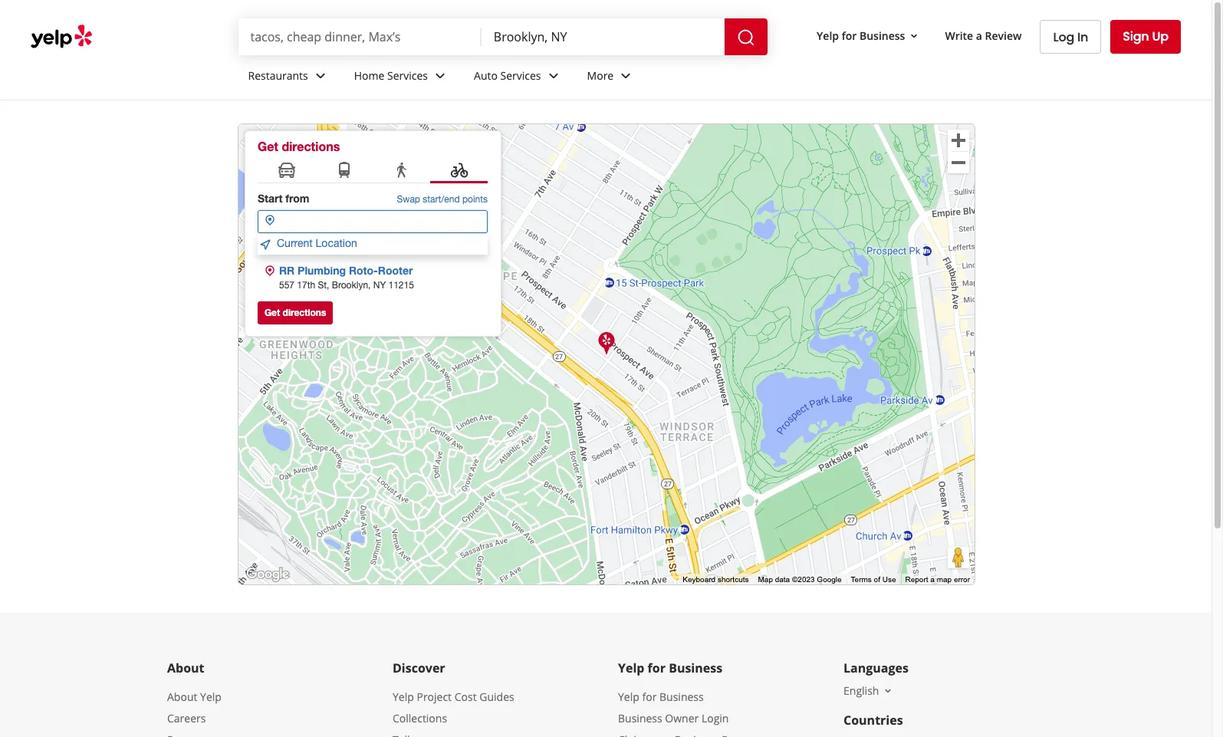 Task type: vqa. For each thing, say whether or not it's contained in the screenshot.
the $$$ button
no



Task type: locate. For each thing, give the bounding box(es) containing it.
0 horizontal spatial a
[[931, 575, 935, 584]]

24 chevron down v2 image inside the auto services link
[[544, 66, 563, 85]]

1 vertical spatial yelp for business
[[618, 660, 723, 676]]

rr plumbing roto-rooter 557 17th st, brooklyn, ny 11215
[[279, 264, 414, 291]]

0 vertical spatial get
[[258, 139, 278, 153]]

from
[[286, 192, 309, 205]]

yelp for business link
[[618, 689, 704, 704]]

24 chevron down v2 image for auto services
[[544, 66, 563, 85]]

yelp for business business owner login
[[618, 689, 729, 726]]

points
[[462, 194, 488, 205]]

public transit element
[[335, 161, 353, 181]]

0 horizontal spatial none field
[[250, 28, 469, 45]]

restaurants link
[[236, 55, 342, 100]]

error
[[954, 575, 970, 584]]

24 chevron down v2 image for restaurants
[[311, 66, 330, 85]]

24 chevron down v2 image
[[431, 66, 449, 85], [544, 66, 563, 85]]

services right auto at the top
[[500, 68, 541, 83]]

0 vertical spatial yelp for business
[[817, 28, 905, 43]]

557
[[279, 280, 295, 291]]

driving element
[[277, 161, 296, 181]]

24 chevron down v2 image
[[311, 66, 330, 85], [617, 66, 635, 85]]

for up yelp for business "link" at the bottom right of the page
[[648, 660, 666, 676]]

start/end
[[423, 194, 460, 205]]

about yelp link
[[167, 689, 222, 704]]

1 horizontal spatial 24 chevron down v2 image
[[617, 66, 635, 85]]

0 vertical spatial for
[[842, 28, 857, 43]]

24 chevron down v2 image for more
[[617, 66, 635, 85]]

0 horizontal spatial 24 chevron down v2 image
[[311, 66, 330, 85]]

services right home on the left top
[[387, 68, 428, 83]]

24 chevron down v2 image right restaurants
[[311, 66, 330, 85]]

collections link
[[393, 711, 447, 726]]

swap start/end points
[[397, 194, 488, 205]]

1 24 chevron down v2 image from the left
[[311, 66, 330, 85]]

yelp inside yelp project cost guides collections
[[393, 689, 414, 704]]

swap
[[397, 194, 420, 205]]

1 vertical spatial a
[[931, 575, 935, 584]]

24 chevron down v2 image for home services
[[431, 66, 449, 85]]

0 vertical spatial get directions
[[258, 139, 340, 153]]

None field
[[250, 28, 469, 45], [494, 28, 713, 45]]

24 chevron down v2 image right auto services
[[544, 66, 563, 85]]

use
[[883, 575, 896, 584]]

location
[[316, 237, 357, 249]]

log in link
[[1040, 20, 1101, 54]]

None text field
[[258, 210, 488, 233]]

2 about from the top
[[167, 689, 197, 704]]

services for home services
[[387, 68, 428, 83]]

login
[[702, 711, 729, 726]]

review
[[985, 28, 1022, 43]]

start
[[258, 192, 283, 205]]

yelp for business button
[[811, 22, 927, 50]]

24 chevron down v2 image inside restaurants link
[[311, 66, 330, 85]]

report a map error link
[[905, 575, 970, 584]]

directions up 'driving' icon
[[282, 139, 340, 153]]

1 horizontal spatial yelp for business
[[817, 28, 905, 43]]

yelp for business up yelp for business "link" at the bottom right of the page
[[618, 660, 723, 676]]

0 vertical spatial a
[[976, 28, 982, 43]]

get directions down 557
[[265, 307, 326, 318]]

keyboard shortcuts
[[683, 575, 749, 584]]

about up about yelp link
[[167, 660, 204, 676]]

countries
[[844, 712, 903, 729]]

none field find
[[250, 28, 469, 45]]

1 horizontal spatial services
[[500, 68, 541, 83]]

careers link
[[167, 711, 206, 726]]

more
[[587, 68, 614, 83]]

terms
[[851, 575, 872, 584]]

more link
[[575, 55, 647, 100]]

rr
[[279, 264, 295, 277]]

none field up home on the left top
[[250, 28, 469, 45]]

1 horizontal spatial a
[[976, 28, 982, 43]]

map data ©2023 google
[[758, 575, 842, 584]]

cycling element
[[450, 161, 468, 181]]

directions down 17th
[[283, 307, 326, 318]]

write a review link
[[939, 22, 1028, 50]]

google image
[[242, 564, 293, 584]]

for inside yelp for business button
[[842, 28, 857, 43]]

start from
[[258, 192, 309, 205]]

None search field
[[238, 18, 771, 55]]

of
[[874, 575, 880, 584]]

report
[[905, 575, 928, 584]]

for inside yelp for business business owner login
[[642, 689, 657, 704]]

a left map
[[931, 575, 935, 584]]

yelp
[[817, 28, 839, 43], [618, 660, 645, 676], [200, 689, 222, 704], [393, 689, 414, 704], [618, 689, 639, 704]]

0 vertical spatial about
[[167, 660, 204, 676]]

search image
[[737, 28, 755, 46]]

2 services from the left
[[500, 68, 541, 83]]

google
[[817, 575, 842, 584]]

business up yelp for business "link" at the bottom right of the page
[[669, 660, 723, 676]]

sign up link
[[1111, 20, 1181, 54]]

1 about from the top
[[167, 660, 204, 676]]

©2023
[[792, 575, 815, 584]]

yelp for business
[[817, 28, 905, 43], [618, 660, 723, 676]]

keyboard shortcuts button
[[683, 575, 749, 585]]

directions inside button
[[283, 307, 326, 318]]

1 services from the left
[[387, 68, 428, 83]]

about inside the about yelp careers
[[167, 689, 197, 704]]

get
[[258, 139, 278, 153], [265, 307, 280, 318]]

get directions
[[258, 139, 340, 153], [265, 307, 326, 318]]

a for report
[[931, 575, 935, 584]]

about up careers
[[167, 689, 197, 704]]

get down 557
[[265, 307, 280, 318]]

1 24 chevron down v2 image from the left
[[431, 66, 449, 85]]

2 none field from the left
[[494, 28, 713, 45]]

report a map error
[[905, 575, 970, 584]]

brooklyn,
[[332, 280, 371, 291]]

business left 16 chevron down v2 image
[[860, 28, 905, 43]]

for
[[842, 28, 857, 43], [648, 660, 666, 676], [642, 689, 657, 704]]

about for about yelp careers
[[167, 689, 197, 704]]

11215
[[388, 280, 414, 291]]

24 chevron down v2 image left auto at the top
[[431, 66, 449, 85]]

1 horizontal spatial 24 chevron down v2 image
[[544, 66, 563, 85]]

services
[[387, 68, 428, 83], [500, 68, 541, 83]]

careers
[[167, 711, 206, 726]]

1 none field from the left
[[250, 28, 469, 45]]

english
[[844, 683, 879, 698]]

24 chevron down v2 image inside more link
[[617, 66, 635, 85]]

24 chevron down v2 image right more
[[617, 66, 635, 85]]

1 vertical spatial get
[[265, 307, 280, 318]]

about
[[167, 660, 204, 676], [167, 689, 197, 704]]

get directions button
[[258, 301, 333, 324]]

directions
[[282, 139, 340, 153], [283, 307, 326, 318]]

english button
[[844, 683, 895, 698]]

1 vertical spatial about
[[167, 689, 197, 704]]

for left 16 chevron down v2 image
[[842, 28, 857, 43]]

none field up more
[[494, 28, 713, 45]]

a
[[976, 28, 982, 43], [931, 575, 935, 584]]

0 horizontal spatial 24 chevron down v2 image
[[431, 66, 449, 85]]

business inside button
[[860, 28, 905, 43]]

Near text field
[[494, 28, 713, 45]]

1 vertical spatial directions
[[283, 307, 326, 318]]

keyboard
[[683, 575, 716, 584]]

1 horizontal spatial none field
[[494, 28, 713, 45]]

tab list
[[258, 159, 488, 183]]

auto services
[[474, 68, 541, 83]]

for up business owner login link
[[642, 689, 657, 704]]

business
[[860, 28, 905, 43], [669, 660, 723, 676], [660, 689, 704, 704], [618, 711, 662, 726]]

get directions up 'driving' icon
[[258, 139, 340, 153]]

1 vertical spatial get directions
[[265, 307, 326, 318]]

2 24 chevron down v2 image from the left
[[617, 66, 635, 85]]

services for auto services
[[500, 68, 541, 83]]

a right write
[[976, 28, 982, 43]]

24 chevron down v2 image inside home services link
[[431, 66, 449, 85]]

2 24 chevron down v2 image from the left
[[544, 66, 563, 85]]

1 vertical spatial for
[[648, 660, 666, 676]]

cycling image
[[450, 161, 468, 181]]

0 vertical spatial directions
[[282, 139, 340, 153]]

home
[[354, 68, 385, 83]]

cost
[[455, 689, 477, 704]]

2 vertical spatial for
[[642, 689, 657, 704]]

0 horizontal spatial services
[[387, 68, 428, 83]]

roto-
[[349, 264, 378, 277]]

get up 'driving' icon
[[258, 139, 278, 153]]

yelp for business left 16 chevron down v2 image
[[817, 28, 905, 43]]



Task type: describe. For each thing, give the bounding box(es) containing it.
get directions inside button
[[265, 307, 326, 318]]

map region
[[182, 0, 1163, 588]]

rr plumbing roto-rooter link
[[279, 264, 413, 277]]

get inside get directions button
[[265, 307, 280, 318]]

Find text field
[[250, 28, 469, 45]]

restaurants
[[248, 68, 308, 83]]

shortcuts
[[718, 575, 749, 584]]

yelp project cost guides collections
[[393, 689, 514, 726]]

0 horizontal spatial yelp for business
[[618, 660, 723, 676]]

yelp for business inside button
[[817, 28, 905, 43]]

17th
[[297, 280, 315, 291]]

log
[[1053, 28, 1075, 46]]

yelp inside the about yelp careers
[[200, 689, 222, 704]]

a for write
[[976, 28, 982, 43]]

current location link
[[277, 237, 357, 249]]

terms of use link
[[851, 575, 896, 584]]

business down yelp for business "link" at the bottom right of the page
[[618, 711, 662, 726]]

sign up
[[1123, 28, 1169, 45]]

walking image
[[392, 161, 411, 181]]

map
[[758, 575, 773, 584]]

public transit image
[[335, 161, 353, 181]]

terms of use
[[851, 575, 896, 584]]

discover
[[393, 660, 445, 676]]

none field near
[[494, 28, 713, 45]]

business categories element
[[236, 55, 1181, 100]]

home services
[[354, 68, 428, 83]]

swap start/end points link
[[397, 193, 488, 207]]

ny
[[373, 280, 386, 291]]

about for about
[[167, 660, 204, 676]]

plumbing
[[298, 264, 346, 277]]

project
[[417, 689, 452, 704]]

16 chevron down v2 image
[[882, 685, 895, 697]]

rr plumbing roto-rooter image
[[597, 330, 616, 354]]

log in
[[1053, 28, 1088, 46]]

business owner login link
[[618, 711, 729, 726]]

current
[[277, 237, 313, 249]]

st,
[[318, 280, 329, 291]]

up
[[1152, 28, 1169, 45]]

yelp inside yelp for business business owner login
[[618, 689, 639, 704]]

languages
[[844, 660, 909, 676]]

yelp project cost guides link
[[393, 689, 514, 704]]

guides
[[480, 689, 514, 704]]

write
[[945, 28, 973, 43]]

about yelp careers
[[167, 689, 222, 726]]

yelp inside button
[[817, 28, 839, 43]]

owner
[[665, 711, 699, 726]]

map
[[937, 575, 952, 584]]

auto
[[474, 68, 498, 83]]

16 chevron down v2 image
[[908, 30, 921, 42]]

business up owner
[[660, 689, 704, 704]]

home services link
[[342, 55, 462, 100]]

in
[[1078, 28, 1088, 46]]

driving image
[[277, 161, 296, 181]]

auto services link
[[462, 55, 575, 100]]

rooter
[[378, 264, 413, 277]]

data
[[775, 575, 790, 584]]

current location
[[277, 237, 357, 249]]

walking element
[[392, 161, 411, 181]]

collections
[[393, 711, 447, 726]]

write a review
[[945, 28, 1022, 43]]

sign
[[1123, 28, 1149, 45]]



